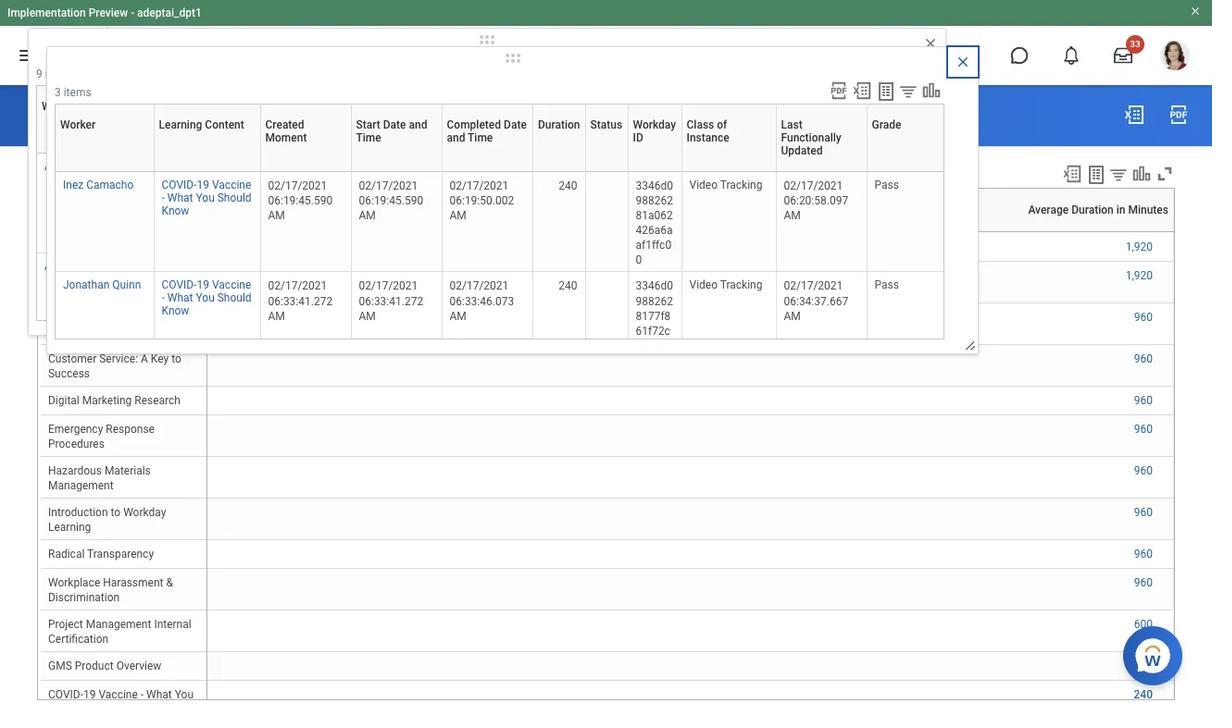 Task type: locate. For each thing, give the bounding box(es) containing it.
inbox large image
[[1114, 46, 1133, 65]]

1 horizontal spatial of
[[717, 119, 727, 132]]

overview
[[135, 173, 180, 186], [135, 274, 180, 287], [116, 661, 161, 674]]

2 08:35:43.787 from the top
[[748, 276, 812, 289]]

moment for 03/19/2021
[[229, 113, 271, 126]]

1 gms product overview link from the top
[[135, 157, 200, 186]]

status
[[554, 100, 586, 113], [590, 119, 622, 132]]

1 vertical spatial 03/19/2021 08:35:43.787 am
[[748, 262, 815, 304]]

items inside average learning duration by content main content
[[52, 169, 80, 182]]

know
[[162, 205, 189, 218], [162, 305, 189, 318], [85, 704, 113, 716]]

overview inside average learning duration by content main content
[[116, 661, 161, 674]]

2 0 from the top
[[636, 355, 642, 368]]

2 360 from the top
[[523, 262, 541, 275]]

overview for 08:34:14.497
[[135, 173, 180, 186]]

1 vertical spatial 988262
[[636, 295, 673, 308]]

1 02/17/2021 06:33:41.272 am from the left
[[268, 280, 335, 323]]

learning content button
[[132, 85, 231, 153], [159, 104, 267, 171]]

completed date and time for 03/19/2021
[[411, 100, 491, 126]]

1 vertical spatial class
[[687, 119, 714, 132]]

export to excel image
[[820, 62, 840, 82]]

2 988262 from the top
[[636, 295, 673, 308]]

workday inside introduction to workday learning
[[123, 507, 166, 520]]

9f478e up 81c576
[[600, 276, 634, 289]]

1 vertical spatial amit patel
[[44, 261, 96, 274]]

1 08:34:24.559 from the left
[[232, 276, 296, 289]]

harassment
[[103, 577, 163, 590]]

03/19/2021 08:35:43.787 am for 81c576
[[748, 262, 815, 304]]

view printable version (pdf) image left select to filter grid data image
[[829, 81, 849, 101]]

1 vertical spatial 08:35:43.787
[[748, 276, 812, 289]]

management down hazardous
[[48, 480, 114, 493]]

start
[[320, 100, 344, 113], [356, 119, 380, 132]]

1 vertical spatial updated
[[781, 144, 823, 157]]

id up 8149c8
[[633, 132, 643, 144]]

you down internal
[[175, 689, 194, 702]]

created moment
[[229, 100, 271, 126], [265, 119, 307, 144]]

amit patel link down coaching
[[44, 257, 96, 274]]

5a inside 695c52 9f478e 8149c8 a4ffa9 475c6b 5a
[[600, 236, 612, 249]]

implementation
[[7, 6, 86, 19]]

03/19/2021 08:35:43.787 am
[[748, 161, 815, 204], [748, 262, 815, 304]]

2 vertical spatial product
[[75, 661, 114, 674]]

pass element for 3346d0 988262 81a062 426a6a af1ffc0 0
[[875, 175, 899, 192]]

1 horizontal spatial export to excel image
[[1062, 164, 1083, 184]]

4 960 button from the top
[[1134, 423, 1156, 438]]

start for 02/17/2021
[[356, 119, 380, 132]]

expand/collapse chart image
[[889, 62, 909, 82], [921, 81, 942, 101], [1132, 164, 1152, 184]]

1 horizontal spatial id
[[633, 132, 643, 144]]

3346d0 for 3346d0 988262 8177f8 61f72c b01fff0 0
[[636, 280, 673, 293]]

grade for 02/17/2021 06:20:58.097 am
[[872, 119, 901, 132]]

03/19/2021 08:34:14.497 am down by
[[232, 161, 299, 204]]

date for 03/19/2021 start date and time button
[[347, 100, 370, 113]]

video tracking element for 695c52 9f478e 8149c8 a4ffa9 475c6b 5a
[[653, 157, 727, 173]]

240 down 600 button
[[1134, 689, 1153, 702]]

workday id button for 3346d0
[[633, 104, 689, 171]]

amit
[[44, 160, 68, 173], [44, 261, 68, 274]]

1 vertical spatial covid-19 vaccine - what you should know link
[[162, 275, 252, 318]]

created moment button for 03/19/2021
[[229, 85, 322, 153]]

0 horizontal spatial view printable version (pdf) image
[[829, 81, 849, 101]]

product down average learning duration by content
[[161, 160, 200, 173]]

overview up "row" element
[[135, 173, 180, 186]]

pass up 02/17/2021 06:34:37.667 am on the right of page
[[839, 261, 863, 274]]

0 down af1ffc0 in the right top of the page
[[636, 254, 642, 267]]

3346d0 988262 81a062 426a6a af1ffc0 0
[[636, 180, 673, 267]]

1 amit patel link from the top
[[44, 157, 96, 173]]

0 horizontal spatial 08:34:14.497
[[232, 176, 296, 189]]

time up 08:34:19.234
[[432, 113, 457, 126]]

02/17/2021 inside 02/17/2021 06:19:50.002 am
[[450, 180, 509, 193]]

product inside average learning duration by content main content
[[75, 661, 114, 674]]

2 vertical spatial 19 vaccine
[[83, 689, 138, 702]]

61f72c
[[636, 325, 670, 338]]

what inside average learning duration by content main content
[[146, 689, 172, 702]]

start date and time up 08:34:19.234
[[356, 119, 427, 144]]

average learning duration by content
[[37, 105, 353, 128]]

export to worksheets image
[[1085, 164, 1108, 186]]

video for 3346d0 988262 8177f8 61f72c b01fff0 0
[[689, 279, 718, 292]]

covid-19 vaccine - what you should know link
[[162, 175, 252, 218], [162, 275, 252, 318]]

03/19/2021 inside 03/19/2021 08:34:29.654 am
[[414, 262, 473, 275]]

1 vertical spatial 9f478e
[[600, 276, 634, 289]]

1,920 inside dropdown button
[[1126, 241, 1153, 254]]

1 0 from the top
[[636, 254, 642, 267]]

certification
[[48, 634, 108, 647]]

worker down the 3 items
[[60, 119, 96, 132]]

covid- down certification
[[48, 689, 83, 702]]

08:35:43.787 for 8149c8
[[748, 176, 812, 189]]

2 06:19:45.590 from the left
[[359, 195, 423, 208]]

pass right the 02/17/2021 06:20:58.097 am
[[875, 179, 899, 192]]

1,920 button
[[1126, 240, 1156, 255]]

02/17/2021 06:19:45.590 am down by
[[268, 180, 335, 222]]

gms
[[135, 160, 159, 173], [135, 261, 159, 274], [48, 661, 72, 674]]

grade for 03/19/2021 08:35:43.787 am
[[836, 100, 865, 113]]

completed date and time button up 02/17/2021 06:19:50.002 am
[[447, 104, 539, 171]]

workday down materials
[[123, 507, 166, 520]]

amit patel link up inez
[[44, 157, 96, 173]]

covid-19 vaccine - what you should know down average learning duration by content
[[162, 179, 252, 218]]

average down the 3 items
[[37, 105, 105, 128]]

video up 81a062
[[653, 160, 682, 173]]

worker button up inez camacho link
[[60, 104, 161, 171]]

1 vertical spatial 240
[[559, 280, 577, 293]]

1,920 down 1,920 dropdown button
[[1126, 270, 1153, 283]]

learning
[[132, 100, 175, 113], [110, 105, 183, 128], [159, 119, 202, 132], [45, 204, 89, 217], [48, 522, 91, 535]]

240 left 81c576
[[559, 280, 577, 293]]

video for 695c52 9f478e 8149c8 a4ffa9 475c6b 5a
[[653, 160, 682, 173]]

covid-19 vaccine - what you should know link down average learning duration by content
[[162, 175, 252, 218]]

you right quinn
[[196, 292, 215, 305]]

02/17/2021 inside 02/17/2021 06:33:46.073 am
[[450, 280, 509, 293]]

9f478e inside '695c52 9f478e 81c576 6357ac 475c6c 5a'
[[600, 276, 634, 289]]

1 horizontal spatial 08:34:24.559
[[323, 276, 387, 289]]

close image
[[923, 36, 938, 51], [956, 55, 971, 69]]

date down move modal icon
[[468, 100, 491, 113]]

completed up 08:34:19.234
[[411, 100, 465, 113]]

0 vertical spatial created
[[229, 100, 268, 113]]

2 patel from the top
[[71, 261, 96, 274]]

duration button
[[501, 85, 556, 153], [538, 104, 592, 171]]

video for 695c52 9f478e 81c576 6357ac 475c6c 5a
[[653, 261, 682, 274]]

updated
[[745, 126, 787, 139], [781, 144, 823, 157]]

preview
[[89, 6, 128, 19]]

last for 03/19/2021 08:35:43.787 am
[[745, 100, 767, 113]]

&
[[166, 577, 173, 590]]

360 for 03/19/2021 08:34:29.654 am
[[523, 262, 541, 275]]

1 360 from the top
[[523, 161, 541, 174]]

0 vertical spatial instance
[[651, 113, 693, 126]]

video tracking element
[[653, 157, 727, 173], [689, 175, 763, 192], [653, 257, 727, 274], [689, 275, 763, 292]]

overview up technologies
[[135, 274, 180, 287]]

0 vertical spatial 3346d0
[[636, 180, 673, 193]]

1 horizontal spatial start
[[356, 119, 380, 132]]

0 vertical spatial learning content
[[132, 100, 217, 113]]

export to excel image right export to excel image
[[852, 81, 872, 101]]

2 960 from the top
[[1134, 353, 1153, 366]]

covid- for 02/17/2021 06:19:45.590 am
[[162, 179, 197, 192]]

1 9f478e from the top
[[600, 176, 634, 189]]

0 vertical spatial of
[[681, 100, 691, 113]]

hazardous
[[48, 465, 102, 478]]

big
[[48, 312, 64, 324]]

1 vertical spatial status
[[590, 119, 622, 132]]

988262 inside "3346d0 988262 81a062 426a6a af1ffc0 0"
[[636, 195, 673, 208]]

id for 3346d0
[[633, 132, 643, 144]]

last functionally updated
[[745, 100, 805, 139], [781, 119, 841, 157]]

0 vertical spatial start
[[320, 100, 344, 113]]

1 covid-19 vaccine - what you should know link from the top
[[162, 175, 252, 218]]

1 vertical spatial gms product overview
[[135, 261, 200, 287]]

class of instance button for 02/17/2021 06:20:58.097 am
[[687, 104, 783, 171]]

5a down 475c6b
[[600, 236, 612, 249]]

start date and time down search image
[[320, 100, 391, 126]]

1 horizontal spatial status
[[590, 119, 622, 132]]

1 horizontal spatial view printable version (pdf) image
[[1168, 104, 1190, 126]]

date for start date and time button corresponding to 02/17/2021
[[383, 119, 406, 132]]

1 06:33:41.272 from the left
[[268, 295, 333, 308]]

pass element up 02/17/2021 06:34:37.667 am on the right of page
[[839, 257, 863, 274]]

0 vertical spatial items
[[45, 67, 73, 80]]

last
[[745, 100, 767, 113], [781, 119, 803, 132]]

what down internal
[[146, 689, 172, 702]]

06:19:45.590 down by
[[268, 195, 333, 208]]

02/17/2021 06:19:45.590 am left 06:19:50.002
[[359, 180, 426, 222]]

2 vertical spatial 240
[[1134, 689, 1153, 702]]

video down af1ffc0 in the right top of the page
[[653, 261, 682, 274]]

time down search image
[[356, 132, 381, 144]]

3 960 from the top
[[1134, 395, 1153, 408]]

1 960 button from the top
[[1134, 311, 1156, 325]]

date down search image
[[383, 119, 406, 132]]

workday id up 8149c8
[[633, 119, 676, 144]]

materials
[[105, 465, 151, 478]]

select to filter grid data image
[[898, 81, 919, 101], [1109, 165, 1129, 184]]

1 08:34:14.497 from the left
[[232, 176, 296, 189]]

gms product overview down certification
[[48, 661, 161, 674]]

worker button down 9 items
[[42, 85, 134, 153]]

start down search image
[[356, 119, 380, 132]]

video right "3346d0 988262 81a062 426a6a af1ffc0 0" on the top right of the page
[[689, 179, 718, 192]]

video tracking right 3346d0 988262 8177f8 61f72c b01fff0 0
[[689, 279, 763, 292]]

patel up inez
[[71, 160, 96, 173]]

1 horizontal spatial close image
[[956, 55, 971, 69]]

last functionally updated button for 02/17/2021
[[781, 104, 874, 171]]

workday id button for 695c52
[[597, 85, 652, 153]]

0 vertical spatial status
[[554, 100, 586, 113]]

to
[[171, 353, 181, 366], [111, 507, 121, 520]]

1,920 for 1,920 dropdown button
[[1126, 241, 1153, 254]]

1 vertical spatial gms
[[135, 261, 159, 274]]

last functionally updated button down export to excel image
[[745, 85, 838, 153]]

start right by
[[320, 100, 344, 113]]

amit patel link
[[44, 157, 96, 173], [44, 257, 96, 274]]

1 1,920 from the top
[[1126, 241, 1153, 254]]

0 vertical spatial class
[[651, 100, 678, 113]]

8 960 from the top
[[1134, 577, 1153, 590]]

0 vertical spatial completed
[[411, 100, 465, 113]]

last functionally updated for 02/17/2021
[[781, 119, 841, 157]]

workday id button
[[597, 85, 652, 153], [633, 104, 689, 171]]

1 vertical spatial amit patel link
[[44, 257, 96, 274]]

0 horizontal spatial class
[[651, 100, 678, 113]]

0 vertical spatial 695c52
[[600, 161, 637, 174]]

7 960 button from the top
[[1134, 548, 1156, 563]]

completed date and time button up the 03/19/2021 08:34:19.234 am
[[411, 85, 503, 153]]

0 horizontal spatial grade
[[836, 100, 865, 113]]

1 vertical spatial patel
[[71, 261, 96, 274]]

2 695c52 from the top
[[600, 262, 637, 275]]

1 vertical spatial 5a
[[600, 336, 612, 349]]

id down implementation preview -   adeptai_dpt1 banner
[[597, 113, 607, 126]]

gms product overview up technologies
[[135, 261, 200, 287]]

360 for 03/19/2021 08:34:19.234 am
[[523, 161, 541, 174]]

0 vertical spatial overview
[[135, 173, 180, 186]]

988262 up 8177f8
[[636, 295, 673, 308]]

1 vertical spatial view printable version (pdf) image
[[1168, 104, 1190, 126]]

average left in
[[1028, 204, 1069, 217]]

toolbar
[[791, 62, 912, 85], [823, 81, 945, 104], [1054, 164, 1175, 188]]

2 covid-19 vaccine - what you should know link from the top
[[162, 275, 252, 318]]

988262 inside 3346d0 988262 8177f8 61f72c b01fff0 0
[[636, 295, 673, 308]]

1 vertical spatial learning content
[[159, 119, 244, 132]]

learning inside "row" element
[[45, 204, 89, 217]]

created moment for 02/17/2021
[[265, 119, 307, 144]]

workday id
[[597, 100, 640, 126], [633, 119, 676, 144]]

content inside "row" element
[[92, 204, 131, 217]]

2 amit patel from the top
[[44, 261, 96, 274]]

08:34:14.497 down by
[[232, 176, 296, 189]]

learning content inside "row" element
[[45, 204, 131, 217]]

workday down implementation preview -   adeptai_dpt1 banner
[[597, 100, 640, 113]]

instance
[[651, 113, 693, 126], [687, 132, 729, 144]]

management inside project management internal certification
[[86, 619, 151, 632]]

426a6a
[[636, 224, 673, 237]]

0 vertical spatial 19 vaccine
[[197, 179, 251, 192]]

4 960 from the top
[[1134, 424, 1153, 437]]

select to filter grid data image right select to filter grid data image
[[898, 81, 919, 101]]

- right camacho
[[162, 192, 165, 205]]

amit patel link for 03/19/2021 08:34:24.559 am
[[44, 257, 96, 274]]

1 vertical spatial you
[[196, 292, 215, 305]]

duration button left 695c52 9f478e 8149c8 a4ffa9 475c6b 5a
[[538, 104, 592, 171]]

should for 06:33:41.272
[[217, 292, 252, 305]]

0 horizontal spatial start
[[320, 100, 344, 113]]

5a inside '695c52 9f478e 81c576 6357ac 475c6c 5a'
[[600, 336, 612, 349]]

amit for 03/19/2021 08:34:14.497 am
[[44, 160, 68, 173]]

0 vertical spatial updated
[[745, 126, 787, 139]]

resize modal image for 03/19/2021 08:35:43.787 am
[[932, 321, 946, 335]]

implementation preview -   adeptai_dpt1
[[7, 6, 202, 19]]

3346d0 988262 8177f8 61f72c b01fff0 0
[[636, 280, 673, 368]]

what for 06:33:41.272
[[167, 292, 193, 305]]

tracking
[[684, 160, 727, 173], [720, 179, 763, 192], [684, 261, 727, 274], [720, 279, 763, 292]]

0
[[636, 254, 642, 267], [636, 355, 642, 368]]

implementation preview -   adeptai_dpt1 banner
[[0, 0, 1212, 85]]

960
[[1134, 312, 1153, 324], [1134, 353, 1153, 366], [1134, 395, 1153, 408], [1134, 424, 1153, 437], [1134, 465, 1153, 478], [1134, 507, 1153, 520], [1134, 549, 1153, 562], [1134, 577, 1153, 590]]

2 960 button from the top
[[1134, 352, 1156, 367]]

class of instance button
[[651, 85, 747, 153], [687, 104, 783, 171]]

1 vertical spatial start
[[356, 119, 380, 132]]

am
[[232, 191, 249, 204], [323, 191, 340, 204], [414, 191, 430, 204], [748, 191, 765, 204], [268, 209, 285, 222], [359, 209, 376, 222], [450, 209, 467, 222], [784, 209, 801, 222], [232, 291, 249, 304], [323, 291, 340, 304], [414, 291, 430, 304], [748, 291, 765, 304], [268, 310, 285, 323], [359, 310, 376, 323], [450, 310, 467, 323], [784, 310, 801, 323]]

and
[[373, 100, 391, 113], [411, 113, 429, 126], [409, 119, 427, 132], [447, 132, 465, 144], [161, 312, 179, 324]]

0 vertical spatial 0
[[636, 254, 642, 267]]

1 vertical spatial know
[[162, 305, 189, 318]]

2 vertical spatial learning content
[[45, 204, 131, 217]]

0 vertical spatial grade button
[[836, 100, 907, 113]]

gms down certification
[[48, 661, 72, 674]]

0 vertical spatial management
[[48, 480, 114, 493]]

video tracking element for 3346d0 988262 8177f8 61f72c b01fff0 0
[[689, 275, 763, 292]]

gms up "row" element
[[135, 160, 159, 173]]

export to excel image for the bottommost view printable version (pdf) icon
[[1123, 104, 1146, 126]]

learning content
[[132, 100, 217, 113], [159, 119, 244, 132], [45, 204, 131, 217]]

0 horizontal spatial of
[[681, 100, 691, 113]]

pass element
[[839, 157, 863, 173], [875, 175, 899, 192], [839, 257, 863, 274], [875, 275, 899, 292]]

covid- inside average learning duration by content main content
[[48, 689, 83, 702]]

1 06:19:45.590 from the left
[[268, 195, 333, 208]]

2 3346d0 from the top
[[636, 280, 673, 293]]

02/17/2021 inside the 02/17/2021 06:20:58.097 am
[[784, 180, 843, 193]]

1 vertical spatial 19 vaccine
[[197, 279, 251, 292]]

duration
[[502, 100, 544, 113], [187, 105, 258, 128], [538, 119, 580, 132], [1072, 204, 1114, 217]]

worker button for 3 items
[[60, 104, 161, 171]]

expand/collapse chart image for 9 items
[[889, 62, 909, 82]]

6 960 from the top
[[1134, 507, 1153, 520]]

column header
[[207, 232, 1174, 233]]

1 vertical spatial management
[[86, 619, 151, 632]]

export to worksheets image
[[843, 62, 865, 84], [875, 81, 897, 103]]

average for average learning duration by content
[[37, 105, 105, 128]]

1 vertical spatial of
[[717, 119, 727, 132]]

resize modal image for 02/17/2021 06:34:37.667 am
[[964, 340, 978, 354]]

1 amit from the top
[[44, 160, 68, 173]]

2 amit patel link from the top
[[44, 257, 96, 274]]

2 1,920 from the top
[[1126, 270, 1153, 283]]

5a down 475c6c
[[600, 336, 612, 349]]

export to excel image left export to worksheets image
[[1062, 164, 1083, 184]]

pass for 695c52 9f478e 8149c8 a4ffa9 475c6b 5a
[[839, 160, 863, 173]]

0 vertical spatial covid-
[[162, 179, 197, 192]]

1 vertical spatial grade button
[[872, 119, 943, 132]]

covid-19 vaccine - what you should know link up key
[[162, 275, 252, 318]]

worker
[[42, 100, 77, 113], [60, 119, 96, 132]]

988262
[[636, 195, 673, 208], [636, 295, 673, 308]]

0 horizontal spatial 03/19/2021 08:34:14.497 am
[[232, 161, 299, 204]]

2 vertical spatial what
[[146, 689, 172, 702]]

0 vertical spatial to
[[171, 353, 181, 366]]

08:34:24.559
[[232, 276, 296, 289], [323, 276, 387, 289]]

02/17/2021 06:33:46.073 am
[[450, 280, 517, 323]]

items right 3
[[64, 86, 91, 99]]

1 horizontal spatial average
[[1028, 204, 1069, 217]]

date for completed date and time button related to 02/17/2021
[[504, 119, 527, 132]]

1 3346d0 from the top
[[636, 180, 673, 193]]

gms for 03/19/2021 08:34:14.497 am
[[135, 160, 159, 173]]

988262 for 8177f8
[[636, 295, 673, 308]]

0 horizontal spatial 02/17/2021 06:19:45.590 am
[[268, 180, 335, 222]]

0 vertical spatial amit
[[44, 160, 68, 173]]

video tracking element down af1ffc0 in the right top of the page
[[653, 257, 727, 274]]

grade button
[[836, 100, 907, 113], [872, 119, 943, 132]]

resize modal image
[[932, 321, 946, 335], [964, 340, 978, 354]]

gms product overview up "row" element
[[135, 160, 200, 186]]

amit patel for 03/19/2021 08:34:14.497 am
[[44, 160, 96, 173]]

1 695c52 from the top
[[600, 161, 637, 174]]

475c6c
[[600, 321, 636, 334]]

video tracking right "3346d0 988262 81a062 426a6a af1ffc0 0" on the top right of the page
[[689, 179, 763, 192]]

5 960 button from the top
[[1134, 464, 1156, 479]]

last functionally updated button up the 02/17/2021 06:20:58.097 am
[[781, 104, 874, 171]]

items up 3
[[45, 67, 73, 80]]

content for learning content button for product
[[178, 100, 217, 113]]

1 vertical spatial moment
[[265, 132, 307, 144]]

1 horizontal spatial 03/19/2021 08:34:24.559 am
[[323, 262, 390, 304]]

should inside average learning duration by content main content
[[48, 704, 82, 716]]

toolbar for 02/17/2021 06:20:58.097 am
[[823, 81, 945, 104]]

2 vertical spatial you
[[175, 689, 194, 702]]

you for 06:19:45.590
[[196, 192, 215, 205]]

360 right 03/19/2021 08:34:29.654 am
[[523, 262, 541, 275]]

2 amit from the top
[[44, 261, 68, 274]]

amit for 03/19/2021 08:34:24.559 am
[[44, 261, 68, 274]]

start date and time for 02/17/2021
[[356, 119, 427, 144]]

video tracking element right "3346d0 988262 81a062 426a6a af1ffc0 0" on the top right of the page
[[689, 175, 763, 192]]

08:35:43.787 up 06:34:37.667
[[748, 276, 812, 289]]

gms up quinn
[[135, 261, 159, 274]]

move modal image
[[494, 47, 531, 69]]

9f478e up 8149c8
[[600, 176, 634, 189]]

0 vertical spatial resize modal image
[[932, 321, 946, 335]]

9f478e
[[600, 176, 634, 189], [600, 276, 634, 289]]

time up the 03/19/2021 08:34:19.234 am
[[468, 132, 493, 144]]

0 vertical spatial gms product overview link
[[135, 157, 200, 186]]

average for average duration in minutes
[[1028, 204, 1069, 217]]

pass up the 02/17/2021 06:20:58.097 am
[[839, 160, 863, 173]]

2 02/17/2021 06:33:41.272 am from the left
[[359, 280, 426, 323]]

product for 03/19/2021 08:34:24.559 am
[[161, 261, 200, 274]]

worker down 3
[[42, 100, 77, 113]]

view printable version (pdf) image
[[829, 81, 849, 101], [1168, 104, 1190, 126]]

radical transparency
[[48, 549, 154, 562]]

1,920
[[1126, 241, 1153, 254], [1126, 270, 1153, 283]]

600 button
[[1134, 618, 1156, 633]]

items for 3 items
[[64, 86, 91, 99]]

what right quinn
[[167, 292, 193, 305]]

1 5a from the top
[[600, 236, 612, 249]]

2 gms product overview link from the top
[[135, 257, 200, 287]]

status up 8149c8
[[590, 119, 622, 132]]

profile logan mcneil image
[[1160, 41, 1190, 74]]

2 06:33:41.272 from the left
[[359, 295, 423, 308]]

03/19/2021 08:35:43.787 am for 8149c8
[[748, 161, 815, 204]]

covid-19 vaccine - what you should know down project management internal certification
[[48, 689, 196, 716]]

am inside the 03/19/2021 08:34:19.234 am
[[414, 191, 430, 204]]

1 03/19/2021 08:34:24.559 am from the left
[[232, 262, 299, 304]]

0 inside 3346d0 988262 8177f8 61f72c b01fff0 0
[[636, 355, 642, 368]]

completed date and time button for 02/17/2021
[[447, 104, 539, 171]]

worker button
[[42, 85, 134, 153], [60, 104, 161, 171]]

select to filter grid data image right export to worksheets image
[[1109, 165, 1129, 184]]

am inside 02/17/2021 06:33:46.073 am
[[450, 310, 467, 323]]

0 horizontal spatial to
[[111, 507, 121, 520]]

1 amit patel from the top
[[44, 160, 96, 173]]

functionally for 02/17/2021 06:20:58.097 am
[[781, 132, 841, 144]]

9f478e inside 695c52 9f478e 8149c8 a4ffa9 475c6b 5a
[[600, 176, 634, 189]]

worker for 3 items
[[60, 119, 96, 132]]

what
[[167, 192, 193, 205], [167, 292, 193, 305], [146, 689, 172, 702]]

0 horizontal spatial export to worksheets image
[[843, 62, 865, 84]]

2 vertical spatial export to excel image
[[1062, 164, 1083, 184]]

service:
[[99, 353, 138, 366]]

988262 up 81a062
[[636, 195, 673, 208]]

trends
[[48, 326, 82, 339]]

0 horizontal spatial id
[[597, 113, 607, 126]]

2 vertical spatial covid-19 vaccine - what you should know
[[48, 689, 196, 716]]

1 patel from the top
[[71, 160, 96, 173]]

1 vertical spatial 0
[[636, 355, 642, 368]]

video tracking for 695c52 9f478e 8149c8 a4ffa9 475c6b 5a
[[653, 160, 727, 173]]

1,920 inside button
[[1126, 270, 1153, 283]]

gms product overview link for 08:34:24.559
[[135, 257, 200, 287]]

695c52 up 81c576
[[600, 262, 637, 275]]

am inside 02/17/2021 06:19:50.002 am
[[450, 209, 467, 222]]

2 horizontal spatial export to excel image
[[1123, 104, 1146, 126]]

1 vertical spatial completed
[[447, 119, 501, 132]]

amit patel
[[44, 160, 96, 173], [44, 261, 96, 274]]

0 vertical spatial export to excel image
[[852, 81, 872, 101]]

1 vertical spatial amit
[[44, 261, 68, 274]]

2 vertical spatial overview
[[116, 661, 161, 674]]

0 inside "3346d0 988262 81a062 426a6a af1ffc0 0"
[[636, 254, 642, 267]]

0 horizontal spatial select to filter grid data image
[[898, 81, 919, 101]]

1 03/19/2021 08:35:43.787 am from the top
[[748, 161, 815, 204]]

240 left 8149c8
[[559, 180, 577, 193]]

1 vertical spatial resize modal image
[[964, 340, 978, 354]]

1 vertical spatial covid-19 vaccine - what you should know
[[162, 279, 252, 318]]

02/17/2021 06:19:45.590 am
[[268, 180, 335, 222], [359, 180, 426, 222]]

1 vertical spatial 695c52
[[600, 262, 637, 275]]

workday id down implementation preview -   adeptai_dpt1 banner
[[597, 100, 640, 126]]

3 960 button from the top
[[1134, 394, 1156, 409]]

status down implementation preview -   adeptai_dpt1 banner
[[554, 100, 586, 113]]

functionally
[[745, 113, 805, 126], [781, 132, 841, 144]]

completed date and time for 02/17/2021
[[447, 119, 527, 144]]

0 vertical spatial moment
[[229, 113, 271, 126]]

2 horizontal spatial expand/collapse chart image
[[1132, 164, 1152, 184]]

08:34:14.497 left 08:34:19.234
[[323, 176, 387, 189]]

know inside average learning duration by content main content
[[85, 704, 113, 716]]

export to worksheets image right export to excel image
[[875, 81, 897, 103]]

duration button down move modal image
[[501, 85, 556, 153]]

0 vertical spatial what
[[167, 192, 193, 205]]

of for 695c52 9f478e 8149c8 a4ffa9 475c6b 5a
[[681, 100, 691, 113]]

status for 240
[[590, 119, 622, 132]]

2 9f478e from the top
[[600, 276, 634, 289]]

3346d0 up 8177f8
[[636, 280, 673, 293]]

3346d0
[[636, 180, 673, 193], [636, 280, 673, 293]]

export to excel image
[[852, 81, 872, 101], [1123, 104, 1146, 126], [1062, 164, 1083, 184]]

2 vertical spatial gms
[[48, 661, 72, 674]]

instance for 3346d0
[[687, 132, 729, 144]]

1 08:35:43.787 from the top
[[748, 176, 812, 189]]

workday up 8149c8
[[633, 119, 676, 132]]

0 vertical spatial covid-19 vaccine - what you should know
[[162, 179, 252, 218]]

2 08:34:24.559 from the left
[[323, 276, 387, 289]]

1 vertical spatial worker
[[60, 119, 96, 132]]

02/17/2021
[[268, 180, 327, 193], [359, 180, 418, 193], [450, 180, 509, 193], [784, 180, 843, 193], [268, 280, 327, 293], [359, 280, 418, 293], [450, 280, 509, 293], [784, 280, 843, 293]]

1 988262 from the top
[[636, 195, 673, 208]]

product right the originals:
[[161, 261, 200, 274]]

should
[[217, 192, 252, 205], [217, 292, 252, 305], [48, 704, 82, 716]]

created for 02/17/2021 06:19:45.590 am
[[265, 119, 304, 132]]

- inside average learning duration by content main content
[[141, 689, 144, 702]]

last for 02/17/2021 06:20:58.097 am
[[781, 119, 803, 132]]

column header inside average learning duration by content main content
[[207, 232, 1174, 233]]

of
[[681, 100, 691, 113], [717, 119, 727, 132]]

1 vertical spatial should
[[217, 292, 252, 305]]

status button for 695c52 9f478e 8149c8 a4ffa9 475c6b 5a
[[554, 85, 599, 153]]

time right by
[[320, 113, 345, 126]]

1 vertical spatial product
[[161, 261, 200, 274]]

1 vertical spatial 3346d0
[[636, 280, 673, 293]]

amit patel up inez
[[44, 160, 96, 173]]

video tracking for 3346d0 988262 81a062 426a6a af1ffc0 0
[[689, 179, 763, 192]]

2 03/19/2021 08:35:43.787 am from the top
[[748, 262, 815, 304]]

08:34:14.497
[[232, 176, 296, 189], [323, 176, 387, 189]]

0 horizontal spatial 03/19/2021 08:34:24.559 am
[[232, 262, 299, 304]]

af1ffc0
[[636, 239, 672, 252]]

695c52
[[600, 161, 637, 174], [600, 262, 637, 275]]

covid- for 02/17/2021 06:33:41.272 am
[[162, 279, 197, 292]]

03/19/2021 08:34:14.497 am left 08:34:19.234
[[323, 161, 390, 204]]

gms product overview link for 08:34:14.497
[[135, 157, 200, 186]]

duration button for 360
[[501, 85, 556, 153]]

2 5a from the top
[[600, 336, 612, 349]]

covid- right camacho
[[162, 179, 197, 192]]

2 vertical spatial know
[[85, 704, 113, 716]]

0 vertical spatial view printable version (pdf) image
[[829, 81, 849, 101]]

amit patel for 03/19/2021 08:34:24.559 am
[[44, 261, 96, 274]]

moment
[[229, 113, 271, 126], [265, 132, 307, 144]]

amit down coaching
[[44, 261, 68, 274]]

1 horizontal spatial expand/collapse chart image
[[921, 81, 942, 101]]



Task type: describe. For each thing, give the bounding box(es) containing it.
engagement
[[48, 285, 110, 298]]

workplace harassment & discrimination
[[48, 577, 176, 605]]

pass for 695c52 9f478e 81c576 6357ac 475c6c 5a
[[839, 261, 863, 274]]

workplace
[[48, 577, 100, 590]]

learning content button for product
[[132, 85, 231, 153]]

41
[[37, 169, 50, 182]]

03/19/2021 08:34:19.234 am
[[414, 161, 481, 204]]

2 03/19/2021 08:34:24.559 am from the left
[[323, 262, 390, 304]]

gms for 03/19/2021 08:34:24.559 am
[[135, 261, 159, 274]]

workday originals: engagement
[[48, 270, 143, 298]]

originals:
[[94, 270, 140, 283]]

transparency
[[87, 549, 154, 562]]

emergency response procedures
[[48, 424, 157, 451]]

average learning duration by content link
[[37, 105, 353, 128]]

project management internal certification
[[48, 619, 194, 647]]

export to excel image for export to worksheets image
[[1062, 164, 1083, 184]]

06:20:58.097
[[784, 195, 848, 208]]

pass element right 02/17/2021 06:34:37.667 am on the right of page
[[875, 275, 899, 292]]

project
[[48, 619, 83, 632]]

1 02/17/2021 06:19:45.590 am from the left
[[268, 180, 335, 222]]

worker for 9 items
[[42, 100, 77, 113]]

covid-19 vaccine - what you should know for 06:19:45.590
[[162, 179, 252, 218]]

average duration in minutes
[[1028, 204, 1169, 217]]

learning content for 19 vaccine
[[159, 119, 244, 132]]

am inside 03/19/2021 08:34:29.654 am
[[414, 291, 430, 304]]

inez camacho
[[63, 179, 134, 192]]

2 03/19/2021 08:34:14.497 am from the left
[[323, 161, 390, 204]]

content for "row" element
[[92, 204, 131, 217]]

jonathan
[[63, 279, 110, 292]]

pass element for 695c52 9f478e 8149c8 a4ffa9 475c6b 5a
[[839, 157, 863, 173]]

you inside average learning duration by content main content
[[175, 689, 194, 702]]

tracking for 3346d0 988262 8177f8 61f72c b01fff0 0
[[720, 279, 763, 292]]

03/19/2021 inside the 03/19/2021 08:34:19.234 am
[[414, 161, 473, 174]]

select to filter grid data image inside average learning duration by content main content
[[1109, 165, 1129, 184]]

close environment banner image
[[1190, 6, 1201, 17]]

81c576
[[600, 291, 637, 304]]

240 button
[[1134, 688, 1156, 703]]

0 vertical spatial select to filter grid data image
[[898, 81, 919, 101]]

by
[[263, 105, 283, 128]]

to inside customer service: a key to success
[[171, 353, 181, 366]]

start for 03/19/2021
[[320, 100, 344, 113]]

- right quinn
[[162, 292, 165, 305]]

close image for 03/19/2021 08:35:43.787 am
[[923, 36, 938, 51]]

695c52 for 695c52 9f478e 81c576 6357ac 475c6c 5a
[[600, 262, 637, 275]]

last functionally updated button for 03/19/2021
[[745, 85, 838, 153]]

patel for 03/19/2021 08:34:24.559 am
[[71, 261, 96, 274]]

success
[[48, 368, 90, 381]]

adeptai_dpt1
[[137, 6, 202, 19]]

time for 03/19/2021 start date and time button
[[320, 113, 345, 126]]

gms product overview for 08:34:24.559
[[135, 261, 200, 287]]

9f478e for 8149c8
[[600, 176, 634, 189]]

08:34:29.654
[[414, 276, 478, 289]]

pass for 3346d0 988262 81a062 426a6a af1ffc0 0
[[875, 179, 899, 192]]

items for 41 items
[[52, 169, 80, 182]]

b01fff0
[[636, 340, 672, 353]]

06:33:46.073
[[450, 295, 514, 308]]

jonathan quinn link
[[63, 275, 141, 292]]

video tracking for 3346d0 988262 8177f8 61f72c b01fff0 0
[[689, 279, 763, 292]]

6357ac
[[600, 306, 636, 319]]

workday id for 695c52
[[597, 100, 640, 126]]

created moment button for 02/17/2021
[[265, 104, 358, 171]]

radical
[[48, 549, 85, 562]]

overview for 08:34:24.559
[[135, 274, 180, 287]]

time for completed date and time button associated with 03/19/2021
[[432, 113, 457, 126]]

introduction to workday learning
[[48, 507, 169, 535]]

- inside banner
[[131, 6, 134, 19]]

discrimination
[[48, 592, 120, 605]]

02/17/2021 06:19:50.002 am
[[450, 180, 517, 222]]

03/19/2021 08:34:29.654 am
[[414, 262, 481, 304]]

minutes
[[1128, 204, 1169, 217]]

19 vaccine inside average learning duration by content main content
[[83, 689, 138, 702]]

240 for 02/17/2021 06:19:50.002 am
[[559, 180, 577, 193]]

9f478e for 81c576
[[600, 276, 634, 289]]

items for 9 items
[[45, 67, 73, 80]]

data
[[67, 312, 90, 324]]

key
[[151, 353, 169, 366]]

a
[[141, 353, 148, 366]]

digital marketing research
[[48, 395, 181, 408]]

3 items
[[55, 86, 91, 99]]

19 vaccine for 02/17/2021 06:19:45.590 am
[[197, 179, 251, 192]]

9 items
[[36, 67, 73, 80]]

customer
[[48, 353, 97, 366]]

select to filter grid data image
[[866, 63, 886, 82]]

start date and time button for 03/19/2021
[[320, 85, 413, 153]]

600
[[1134, 619, 1153, 632]]

close image for 02/17/2021 06:20:58.097 am
[[956, 55, 971, 69]]

row element
[[39, 189, 211, 231]]

video tracking element for 695c52 9f478e 81c576 6357ac 475c6c 5a
[[653, 257, 727, 274]]

covid-19 vaccine - what you should know for 06:33:41.272
[[162, 279, 252, 318]]

workday inside workday originals: engagement
[[48, 270, 91, 283]]

of for 3346d0 988262 81a062 426a6a af1ffc0 0
[[717, 119, 727, 132]]

in
[[1117, 204, 1126, 217]]

jonathan quinn
[[63, 279, 141, 292]]

695c52 9f478e 8149c8 a4ffa9 475c6b 5a
[[600, 161, 637, 249]]

technologies
[[92, 312, 158, 324]]

covid-19 vaccine - what you should know link for 06:33:41.272
[[162, 275, 252, 318]]

gms inside average learning duration by content main content
[[48, 661, 72, 674]]

product for 03/19/2021 08:34:14.497 am
[[161, 160, 200, 173]]

02/17/2021 06:20:58.097 am
[[784, 180, 851, 222]]

learning inside introduction to workday learning
[[48, 522, 91, 535]]

instance for 695c52
[[651, 113, 693, 126]]

video for 3346d0 988262 81a062 426a6a af1ffc0 0
[[689, 179, 718, 192]]

5 960 from the top
[[1134, 465, 1153, 478]]

know for 06:33:41.272
[[162, 305, 189, 318]]

updated for 02/17/2021
[[781, 144, 823, 157]]

moment for 02/17/2021
[[265, 132, 307, 144]]

8177f8
[[636, 310, 671, 323]]

fullscreen image
[[1155, 164, 1175, 184]]

management inside the hazardous materials management
[[48, 480, 114, 493]]

am inside the 02/17/2021 06:20:58.097 am
[[784, 209, 801, 222]]

skills
[[98, 241, 124, 254]]

33 button
[[1103, 35, 1145, 76]]

class of instance button for 03/19/2021 08:35:43.787 am
[[651, 85, 747, 153]]

average learning duration by content main content
[[0, 85, 1212, 716]]

expand/collapse chart image for 41 items
[[1132, 164, 1152, 184]]

0 for 3346d0 988262 81a062 426a6a af1ffc0 0
[[636, 254, 642, 267]]

02/17/2021 06:34:37.667 am
[[784, 280, 851, 323]]

5a for 695c52 9f478e 81c576 6357ac 475c6c 5a
[[600, 336, 612, 349]]

grade button for 03/19/2021 08:35:43.787 am
[[836, 100, 907, 113]]

695c52 9f478e 81c576 6357ac 475c6c 5a
[[600, 262, 637, 349]]

know for 06:19:45.590
[[162, 205, 189, 218]]

status button for 3346d0 988262 81a062 426a6a af1ffc0 0
[[590, 104, 635, 171]]

inez camacho link
[[63, 175, 134, 192]]

justify image
[[17, 44, 39, 67]]

big data technologies and trends
[[48, 312, 182, 339]]

response
[[106, 424, 155, 437]]

emergency
[[48, 424, 103, 437]]

quinn
[[112, 279, 141, 292]]

search image
[[379, 44, 401, 67]]

0 horizontal spatial export to excel image
[[852, 81, 872, 101]]

internal
[[154, 619, 191, 632]]

learning content button for 19 vaccine
[[159, 104, 267, 171]]

8 960 button from the top
[[1134, 576, 1156, 591]]

class for 695c52 9f478e 8149c8 a4ffa9 475c6b 5a
[[651, 100, 678, 113]]

2 02/17/2021 06:19:45.590 am from the left
[[359, 180, 426, 222]]

475c6b
[[600, 221, 637, 234]]

hazardous materials management
[[48, 465, 154, 493]]

06:34:37.667
[[784, 295, 848, 308]]

created moment for 03/19/2021
[[229, 100, 271, 126]]

19 vaccine for 02/17/2021 06:33:41.272 am
[[197, 279, 251, 292]]

06:19:50.002
[[450, 195, 514, 208]]

introduction
[[48, 507, 108, 520]]

you for 06:33:41.272
[[196, 292, 215, 305]]

updated for 03/19/2021
[[745, 126, 787, 139]]

functionally for 03/19/2021 08:35:43.787 am
[[745, 113, 805, 126]]

1,920 for 1,920 button
[[1126, 270, 1153, 283]]

1,920 button
[[1126, 269, 1156, 284]]

81a062
[[636, 209, 673, 222]]

240 inside dropdown button
[[1134, 689, 1153, 702]]

and inside big data technologies and trends
[[161, 312, 179, 324]]

last functionally updated for 03/19/2021
[[745, 100, 805, 139]]

digital
[[48, 395, 79, 408]]

status for 360
[[554, 100, 586, 113]]

learning content for product
[[132, 100, 217, 113]]

988262 for 81a062
[[636, 195, 673, 208]]

toolbar inside average learning duration by content main content
[[1054, 164, 1175, 188]]

completed for 03/19/2021
[[411, 100, 465, 113]]

to inside introduction to workday learning
[[111, 507, 121, 520]]

customer service: a key to success
[[48, 353, 184, 381]]

grade button for 02/17/2021 06:20:58.097 am
[[872, 119, 943, 132]]

coaching
[[48, 241, 95, 254]]

33
[[1130, 39, 1141, 49]]

tracking for 3346d0 988262 81a062 426a6a af1ffc0 0
[[720, 179, 763, 192]]

gms product overview inside average learning duration by content main content
[[48, 661, 161, 674]]

video tracking element for 3346d0 988262 81a062 426a6a af1ffc0 0
[[689, 175, 763, 192]]

02/17/2021 inside 02/17/2021 06:34:37.667 am
[[784, 280, 843, 293]]

1 horizontal spatial export to worksheets image
[[875, 81, 897, 103]]

inez
[[63, 179, 84, 192]]

8149c8
[[600, 191, 637, 204]]

marketing
[[82, 395, 132, 408]]

1 03/19/2021 08:34:14.497 am from the left
[[232, 161, 299, 204]]

covid-19 vaccine - what you should know inside average learning duration by content main content
[[48, 689, 196, 716]]

notifications large image
[[1062, 46, 1081, 65]]

a4ffa9
[[600, 206, 632, 219]]

am inside 02/17/2021 06:34:37.667 am
[[784, 310, 801, 323]]

camacho
[[86, 179, 134, 192]]

6 960 button from the top
[[1134, 506, 1156, 521]]

date for completed date and time button associated with 03/19/2021
[[468, 100, 491, 113]]

start date and time button for 02/17/2021
[[356, 104, 449, 171]]

9
[[36, 67, 42, 80]]

pass right 02/17/2021 06:34:37.667 am on the right of page
[[875, 279, 899, 292]]

procedures
[[48, 438, 105, 451]]

0 for 3346d0 988262 8177f8 61f72c b01fff0 0
[[636, 355, 642, 368]]

what for 06:19:45.590
[[167, 192, 193, 205]]

2 08:34:14.497 from the left
[[323, 176, 387, 189]]

08:34:19.234
[[414, 176, 478, 189]]

move modal image
[[469, 29, 506, 51]]

7 960 from the top
[[1134, 549, 1153, 562]]

worker button for 9 items
[[42, 85, 134, 153]]

video tracking for 695c52 9f478e 81c576 6357ac 475c6c 5a
[[653, 261, 727, 274]]

research
[[135, 395, 181, 408]]

covid-19 vaccine - what you should know link for 06:19:45.590
[[162, 175, 252, 218]]

coaching skills
[[48, 241, 124, 254]]

41 items
[[37, 169, 80, 182]]

3
[[55, 86, 61, 99]]

1 960 from the top
[[1134, 312, 1153, 324]]

workday id for 3346d0
[[633, 119, 676, 144]]

patel for 03/19/2021 08:34:14.497 am
[[71, 160, 96, 173]]



Task type: vqa. For each thing, say whether or not it's contained in the screenshot.
Radical
yes



